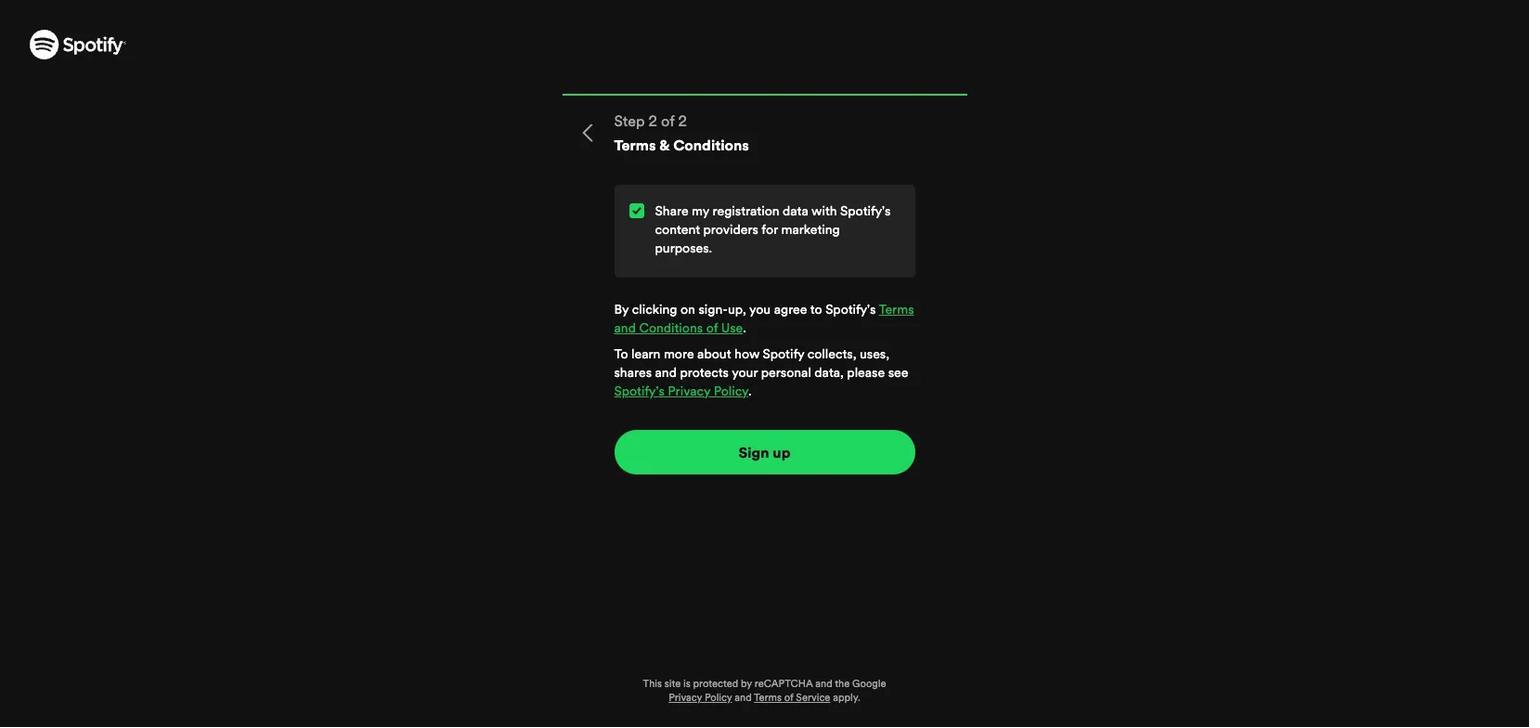 Task type: locate. For each thing, give the bounding box(es) containing it.
conditions up more
[[639, 318, 703, 337]]

by
[[614, 300, 629, 318]]

of inside 'step 2 of 2 terms & conditions'
[[661, 110, 675, 131]]

0 horizontal spatial of
[[661, 110, 675, 131]]

learn
[[631, 344, 661, 363]]

apply.
[[833, 691, 861, 705]]

service
[[796, 691, 830, 705]]

0 horizontal spatial .
[[743, 318, 746, 337]]

how
[[735, 344, 760, 363]]

terms up "uses,"
[[879, 300, 914, 318]]

privacy
[[668, 382, 710, 400], [669, 691, 702, 705]]

conditions right &
[[673, 135, 749, 155]]

to learn more about how spotify collects, uses, shares and protects your personal data, please see spotify's privacy policy .
[[614, 344, 908, 400]]

terms inside 'step 2 of 2 terms & conditions'
[[614, 135, 656, 155]]

1 vertical spatial conditions
[[639, 318, 703, 337]]

.
[[743, 318, 746, 337], [748, 382, 752, 400]]

0 vertical spatial terms
[[614, 135, 656, 155]]

2 horizontal spatial terms
[[879, 300, 914, 318]]

spotify
[[763, 344, 804, 363]]

about
[[697, 344, 731, 363]]

sign-
[[699, 300, 728, 318]]

terms down step
[[614, 135, 656, 155]]

policy down how
[[714, 382, 748, 400]]

terms right by
[[754, 691, 782, 705]]

1 vertical spatial terms
[[879, 300, 914, 318]]

you
[[749, 300, 771, 318]]

terms
[[614, 135, 656, 155], [879, 300, 914, 318], [754, 691, 782, 705]]

policy left by
[[705, 691, 732, 705]]

0 vertical spatial conditions
[[673, 135, 749, 155]]

of up &
[[661, 110, 675, 131]]

2
[[649, 110, 657, 131], [678, 110, 687, 131]]

sign up
[[739, 442, 791, 462]]

1 vertical spatial of
[[706, 318, 718, 337]]

share
[[655, 201, 689, 220]]

and inside terms and conditions of use
[[614, 318, 636, 337]]

this
[[643, 677, 662, 691]]

2 2 from the left
[[678, 110, 687, 131]]

2 horizontal spatial of
[[784, 691, 794, 705]]

by clicking on sign-up, you agree to spotify's
[[614, 300, 879, 318]]

agree
[[774, 300, 807, 318]]

0 vertical spatial spotify's
[[840, 201, 891, 220]]

and right the shares
[[655, 363, 677, 382]]

up
[[773, 442, 791, 462]]

is
[[683, 677, 691, 691]]

policy inside to learn more about how spotify collects, uses, shares and protects your personal data, please see spotify's privacy policy .
[[714, 382, 748, 400]]

policy inside 'this site is protected by recaptcha and the google privacy policy and terms of service apply.'
[[705, 691, 732, 705]]

google
[[852, 677, 886, 691]]

0 vertical spatial of
[[661, 110, 675, 131]]

spotify image
[[30, 30, 126, 59]]

spotify's down learn
[[614, 382, 665, 400]]

1 vertical spatial privacy
[[669, 691, 702, 705]]

1 horizontal spatial of
[[706, 318, 718, 337]]

shares
[[614, 363, 652, 382]]

this site is protected by recaptcha and the google privacy policy and terms of service apply.
[[643, 677, 886, 705]]

spotify's right to
[[826, 300, 876, 318]]

0 vertical spatial privacy
[[668, 382, 710, 400]]

to
[[614, 344, 628, 363]]

2 vertical spatial of
[[784, 691, 794, 705]]

2 vertical spatial spotify's
[[614, 382, 665, 400]]

and
[[614, 318, 636, 337], [655, 363, 677, 382], [816, 677, 833, 691], [735, 691, 752, 705]]

terms of service link
[[754, 691, 830, 705]]

privacy down more
[[668, 382, 710, 400]]

site
[[665, 677, 681, 691]]

privacy inside to learn more about how spotify collects, uses, shares and protects your personal data, please see spotify's privacy policy .
[[668, 382, 710, 400]]

0 vertical spatial policy
[[714, 382, 748, 400]]

1 horizontal spatial terms
[[754, 691, 782, 705]]

1 vertical spatial spotify's
[[826, 300, 876, 318]]

0 horizontal spatial 2
[[649, 110, 657, 131]]

2 vertical spatial terms
[[754, 691, 782, 705]]

1 horizontal spatial .
[[748, 382, 752, 400]]

more
[[664, 344, 694, 363]]

protected
[[693, 677, 738, 691]]

1 horizontal spatial 2
[[678, 110, 687, 131]]

of left service
[[784, 691, 794, 705]]

conditions
[[673, 135, 749, 155], [639, 318, 703, 337]]

0 horizontal spatial terms
[[614, 135, 656, 155]]

1 2 from the left
[[649, 110, 657, 131]]

your
[[732, 363, 758, 382]]

of left use
[[706, 318, 718, 337]]

1 vertical spatial policy
[[705, 691, 732, 705]]

marketing
[[781, 220, 840, 239]]

policy
[[714, 382, 748, 400], [705, 691, 732, 705]]

spotify's right with
[[840, 201, 891, 220]]

1 vertical spatial .
[[748, 382, 752, 400]]

registration
[[713, 201, 780, 220]]

of
[[661, 110, 675, 131], [706, 318, 718, 337], [784, 691, 794, 705]]

and up 'to' at the left top
[[614, 318, 636, 337]]

privacy right this
[[669, 691, 702, 705]]

providers
[[703, 220, 759, 239]]

spotify's
[[840, 201, 891, 220], [826, 300, 876, 318], [614, 382, 665, 400]]



Task type: describe. For each thing, give the bounding box(es) containing it.
see
[[888, 363, 908, 382]]

spotify's privacy policy link
[[614, 382, 748, 400]]

to
[[810, 300, 822, 318]]

spotify's inside share my registration data with spotify's content providers for marketing purposes.
[[840, 201, 891, 220]]

the
[[835, 677, 850, 691]]

personal
[[761, 363, 811, 382]]

terms inside 'this site is protected by recaptcha and the google privacy policy and terms of service apply.'
[[754, 691, 782, 705]]

conditions inside 'step 2 of 2 terms & conditions'
[[673, 135, 749, 155]]

privacy inside 'this site is protected by recaptcha and the google privacy policy and terms of service apply.'
[[669, 691, 702, 705]]

sign
[[739, 442, 769, 462]]

&
[[659, 135, 670, 155]]

terms inside terms and conditions of use
[[879, 300, 914, 318]]

spotify's inside to learn more about how spotify collects, uses, shares and protects your personal data, please see spotify's privacy policy .
[[614, 382, 665, 400]]

up,
[[728, 300, 746, 318]]

. inside to learn more about how spotify collects, uses, shares and protects your personal data, please see spotify's privacy policy .
[[748, 382, 752, 400]]

0 vertical spatial .
[[743, 318, 746, 337]]

privacy policy link
[[669, 691, 732, 705]]

for
[[762, 220, 778, 239]]

of inside 'this site is protected by recaptcha and the google privacy policy and terms of service apply.'
[[784, 691, 794, 705]]

content
[[655, 220, 700, 239]]

uses,
[[860, 344, 889, 363]]

terms and conditions of use
[[614, 300, 914, 337]]

data,
[[815, 363, 844, 382]]

on
[[681, 300, 695, 318]]

purposes.
[[655, 239, 712, 257]]

recaptcha
[[755, 677, 813, 691]]

conditions inside terms and conditions of use
[[639, 318, 703, 337]]

with
[[812, 201, 837, 220]]

terms and conditions of use link
[[614, 300, 914, 337]]

clicking
[[632, 300, 677, 318]]

and left the the
[[816, 677, 833, 691]]

please
[[847, 363, 885, 382]]

my
[[692, 201, 709, 220]]

data
[[783, 201, 809, 220]]

protects
[[680, 363, 729, 382]]

step 2 of 2 terms & conditions
[[614, 110, 749, 155]]

and inside to learn more about how spotify collects, uses, shares and protects your personal data, please see spotify's privacy policy .
[[655, 363, 677, 382]]

and right the privacy policy link
[[735, 691, 752, 705]]

use
[[721, 318, 743, 337]]

sign up button
[[614, 430, 915, 474]]

share my registration data with spotify's content providers for marketing purposes.
[[655, 201, 891, 257]]

step
[[614, 110, 645, 131]]

of inside terms and conditions of use
[[706, 318, 718, 337]]

collects,
[[808, 344, 856, 363]]

by
[[741, 677, 752, 691]]



Task type: vqa. For each thing, say whether or not it's contained in the screenshot.
marketing
yes



